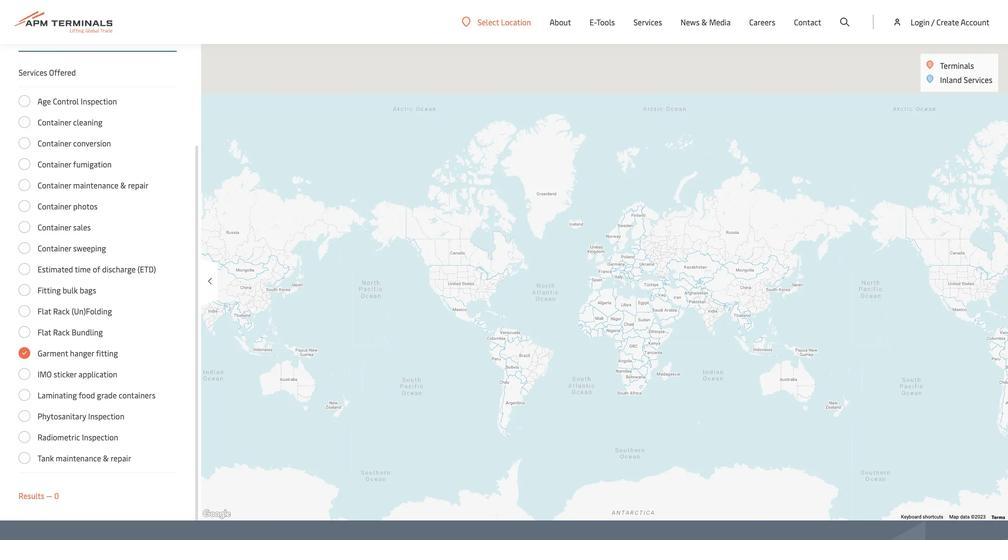 Task type: vqa. For each thing, say whether or not it's contained in the screenshot.
Estimated time of discharge (ETD) option
yes



Task type: locate. For each thing, give the bounding box(es) containing it.
1 vertical spatial maintenance
[[56, 453, 101, 464]]

4 container from the top
[[38, 180, 71, 191]]

Garment hanger fitting radio
[[19, 347, 30, 359]]

rack for (un)folding
[[53, 306, 70, 317]]

container down the container photos
[[38, 222, 71, 233]]

container for container maintenance & repair
[[38, 180, 71, 191]]

garment
[[38, 348, 68, 359]]

services down terminals
[[965, 74, 993, 85]]

flat rack  (un)folding
[[38, 306, 112, 317]]

3 container from the top
[[38, 159, 71, 170]]

account
[[962, 17, 990, 27]]

1 vertical spatial rack
[[53, 327, 70, 338]]

media
[[710, 17, 731, 27]]

of
[[93, 264, 100, 275]]

2 container from the top
[[38, 138, 71, 149]]

photos
[[73, 201, 98, 212]]

bulk
[[63, 285, 78, 296]]

0
[[54, 491, 59, 501]]

1 horizontal spatial services
[[634, 17, 663, 27]]

Phytosanitary Inspection radio
[[19, 410, 30, 422]]

Container cleaning radio
[[19, 116, 30, 128]]

1 vertical spatial &
[[120, 180, 126, 191]]

inspection down the grade
[[88, 411, 125, 422]]

data
[[961, 515, 971, 520]]

Container fumigation radio
[[19, 158, 30, 170]]

Container conversion radio
[[19, 137, 30, 149]]

inland
[[941, 74, 963, 85]]

back
[[33, 27, 54, 40]]

terms
[[993, 514, 1006, 521]]

inspection for radiometric inspection
[[82, 432, 118, 443]]

discharge
[[102, 264, 136, 275]]

maintenance
[[73, 180, 119, 191], [56, 453, 101, 464]]

repair
[[128, 180, 149, 191], [111, 453, 131, 464]]

container down container cleaning
[[38, 138, 71, 149]]

containers
[[119, 390, 156, 401]]

map region
[[102, 0, 1009, 540]]

0 vertical spatial &
[[702, 17, 708, 27]]

repair for tank maintenance & repair
[[111, 453, 131, 464]]

container for container fumigation
[[38, 159, 71, 170]]

services
[[634, 17, 663, 27], [19, 67, 47, 78], [965, 74, 993, 85]]

1 horizontal spatial &
[[120, 180, 126, 191]]

0 vertical spatial flat
[[38, 306, 51, 317]]

2 rack from the top
[[53, 327, 70, 338]]

google image
[[201, 508, 233, 521]]

services for services offered
[[19, 67, 47, 78]]

container sales
[[38, 222, 91, 233]]

Tank maintenance & repair radio
[[19, 452, 30, 464]]

flat for flat rack  (un)folding
[[38, 306, 51, 317]]

container up the container photos
[[38, 180, 71, 191]]

select location
[[478, 16, 532, 27]]

0 vertical spatial repair
[[128, 180, 149, 191]]

1 vertical spatial flat
[[38, 327, 51, 338]]

maintenance down fumigation
[[73, 180, 119, 191]]

maintenance down radiometric inspection
[[56, 453, 101, 464]]

7 container from the top
[[38, 243, 71, 254]]

container for container conversion
[[38, 138, 71, 149]]

time
[[75, 264, 91, 275]]

container down the container conversion
[[38, 159, 71, 170]]

rack
[[53, 306, 70, 317], [53, 327, 70, 338]]

2 vertical spatial inspection
[[82, 432, 118, 443]]

Container sales radio
[[19, 221, 30, 233]]

1 container from the top
[[38, 117, 71, 128]]

2 horizontal spatial &
[[702, 17, 708, 27]]

inspection for phytosanitary inspection
[[88, 411, 125, 422]]

hanger
[[70, 348, 94, 359]]

radiometric
[[38, 432, 80, 443]]

Flat Rack  (Un)Folding radio
[[19, 305, 30, 317]]

fitting
[[96, 348, 118, 359]]

estimated time of discharge (etd)
[[38, 264, 156, 275]]

& for tank maintenance & repair
[[103, 453, 109, 464]]

maintenance for container
[[73, 180, 119, 191]]

Fitting bulk bags radio
[[19, 284, 30, 296]]

inspection
[[81, 96, 117, 107], [88, 411, 125, 422], [82, 432, 118, 443]]

about button
[[550, 0, 572, 44]]

flat right flat rack  (un)folding radio
[[38, 306, 51, 317]]

services right tools
[[634, 17, 663, 27]]

inspection up tank maintenance & repair
[[82, 432, 118, 443]]

1 rack from the top
[[53, 306, 70, 317]]

map
[[950, 515, 960, 520]]

2 vertical spatial &
[[103, 453, 109, 464]]

services offered
[[19, 67, 76, 78]]

0 horizontal spatial services
[[19, 67, 47, 78]]

2 flat from the top
[[38, 327, 51, 338]]

flat rack bundling
[[38, 327, 103, 338]]

terminals
[[941, 60, 975, 71]]

container
[[38, 117, 71, 128], [38, 138, 71, 149], [38, 159, 71, 170], [38, 180, 71, 191], [38, 201, 71, 212], [38, 222, 71, 233], [38, 243, 71, 254]]

flat right flat rack bundling radio
[[38, 327, 51, 338]]

e-
[[590, 17, 597, 27]]

tank
[[38, 453, 54, 464]]

imo
[[38, 369, 52, 380]]

Container sweeping radio
[[19, 242, 30, 254]]

results — 0
[[19, 491, 59, 501]]

food
[[79, 390, 95, 401]]

rack up the garment
[[53, 327, 70, 338]]

(etd)
[[138, 264, 156, 275]]

container for container sweeping
[[38, 243, 71, 254]]

container down age
[[38, 117, 71, 128]]

&
[[702, 17, 708, 27], [120, 180, 126, 191], [103, 453, 109, 464]]

create
[[937, 17, 960, 27]]

0 vertical spatial rack
[[53, 306, 70, 317]]

rack down the fitting bulk bags
[[53, 306, 70, 317]]

flat
[[38, 306, 51, 317], [38, 327, 51, 338]]

bags
[[80, 285, 96, 296]]

select location button
[[462, 16, 532, 27]]

keyboard shortcuts
[[902, 515, 944, 520]]

imo sticker application
[[38, 369, 117, 380]]

6 container from the top
[[38, 222, 71, 233]]

1 flat from the top
[[38, 306, 51, 317]]

©2023
[[972, 515, 987, 520]]

5 container from the top
[[38, 201, 71, 212]]

services left offered at top
[[19, 67, 47, 78]]

0 vertical spatial maintenance
[[73, 180, 119, 191]]

container up container sales
[[38, 201, 71, 212]]

1 vertical spatial inspection
[[88, 411, 125, 422]]

e-tools
[[590, 17, 615, 27]]

container up estimated
[[38, 243, 71, 254]]

shortcuts
[[923, 515, 944, 520]]

inspection up the cleaning
[[81, 96, 117, 107]]

1 vertical spatial repair
[[111, 453, 131, 464]]

0 horizontal spatial &
[[103, 453, 109, 464]]

grade
[[97, 390, 117, 401]]

IMO sticker application radio
[[19, 368, 30, 380]]



Task type: describe. For each thing, give the bounding box(es) containing it.
phytosanitary inspection
[[38, 411, 125, 422]]

contact button
[[795, 0, 822, 44]]

maintenance for tank
[[56, 453, 101, 464]]

news & media button
[[681, 0, 731, 44]]

keyboard shortcuts button
[[902, 514, 944, 521]]

(un)folding
[[72, 306, 112, 317]]

laminating food grade containers
[[38, 390, 156, 401]]

/
[[932, 17, 935, 27]]

inland services
[[941, 74, 993, 85]]

bundling
[[72, 327, 103, 338]]

careers button
[[750, 0, 776, 44]]

garment hanger fitting
[[38, 348, 118, 359]]

Container photos radio
[[19, 200, 30, 212]]

sales
[[73, 222, 91, 233]]

age
[[38, 96, 51, 107]]

careers
[[750, 17, 776, 27]]

offered
[[49, 67, 76, 78]]

age control inspection
[[38, 96, 117, 107]]

Estimated time of discharge (ETD) radio
[[19, 263, 30, 275]]

conversion
[[73, 138, 111, 149]]

news & media
[[681, 17, 731, 27]]

container for container cleaning
[[38, 117, 71, 128]]

back button
[[19, 26, 177, 52]]

services for services
[[634, 17, 663, 27]]

container sweeping
[[38, 243, 106, 254]]

Age Control Inspection radio
[[19, 95, 30, 107]]

login / create account link
[[893, 0, 990, 44]]

sticker
[[54, 369, 77, 380]]

repair for container maintenance & repair
[[128, 180, 149, 191]]

Laminating food grade containers radio
[[19, 389, 30, 401]]

& inside news & media popup button
[[702, 17, 708, 27]]

Container maintenance & repair radio
[[19, 179, 30, 191]]

fitting
[[38, 285, 61, 296]]

location
[[501, 16, 532, 27]]

container photos
[[38, 201, 98, 212]]

2 horizontal spatial services
[[965, 74, 993, 85]]

tank maintenance & repair
[[38, 453, 131, 464]]

terms link
[[993, 514, 1006, 521]]

fumigation
[[73, 159, 112, 170]]

e-tools button
[[590, 0, 615, 44]]

container cleaning
[[38, 117, 103, 128]]

& for container maintenance & repair
[[120, 180, 126, 191]]

cleaning
[[73, 117, 103, 128]]

about
[[550, 17, 572, 27]]

login / create account
[[911, 17, 990, 27]]

estimated
[[38, 264, 73, 275]]

control
[[53, 96, 79, 107]]

0 vertical spatial inspection
[[81, 96, 117, 107]]

fitting bulk bags
[[38, 285, 96, 296]]

flat for flat rack bundling
[[38, 327, 51, 338]]

phytosanitary
[[38, 411, 86, 422]]

results
[[19, 491, 44, 501]]

container maintenance & repair
[[38, 180, 149, 191]]

laminating
[[38, 390, 77, 401]]

login
[[911, 17, 930, 27]]

container for container sales
[[38, 222, 71, 233]]

select
[[478, 16, 500, 27]]

rack for bundling
[[53, 327, 70, 338]]

keyboard
[[902, 515, 922, 520]]

radiometric inspection
[[38, 432, 118, 443]]

container for container photos
[[38, 201, 71, 212]]

news
[[681, 17, 700, 27]]

container fumigation
[[38, 159, 112, 170]]

Flat Rack Bundling radio
[[19, 326, 30, 338]]

application
[[79, 369, 117, 380]]

sweeping
[[73, 243, 106, 254]]

tools
[[597, 17, 615, 27]]

map data ©2023
[[950, 515, 987, 520]]

container conversion
[[38, 138, 111, 149]]

—
[[46, 491, 52, 501]]

services button
[[634, 0, 663, 44]]

contact
[[795, 17, 822, 27]]

Radiometric Inspection radio
[[19, 431, 30, 443]]



